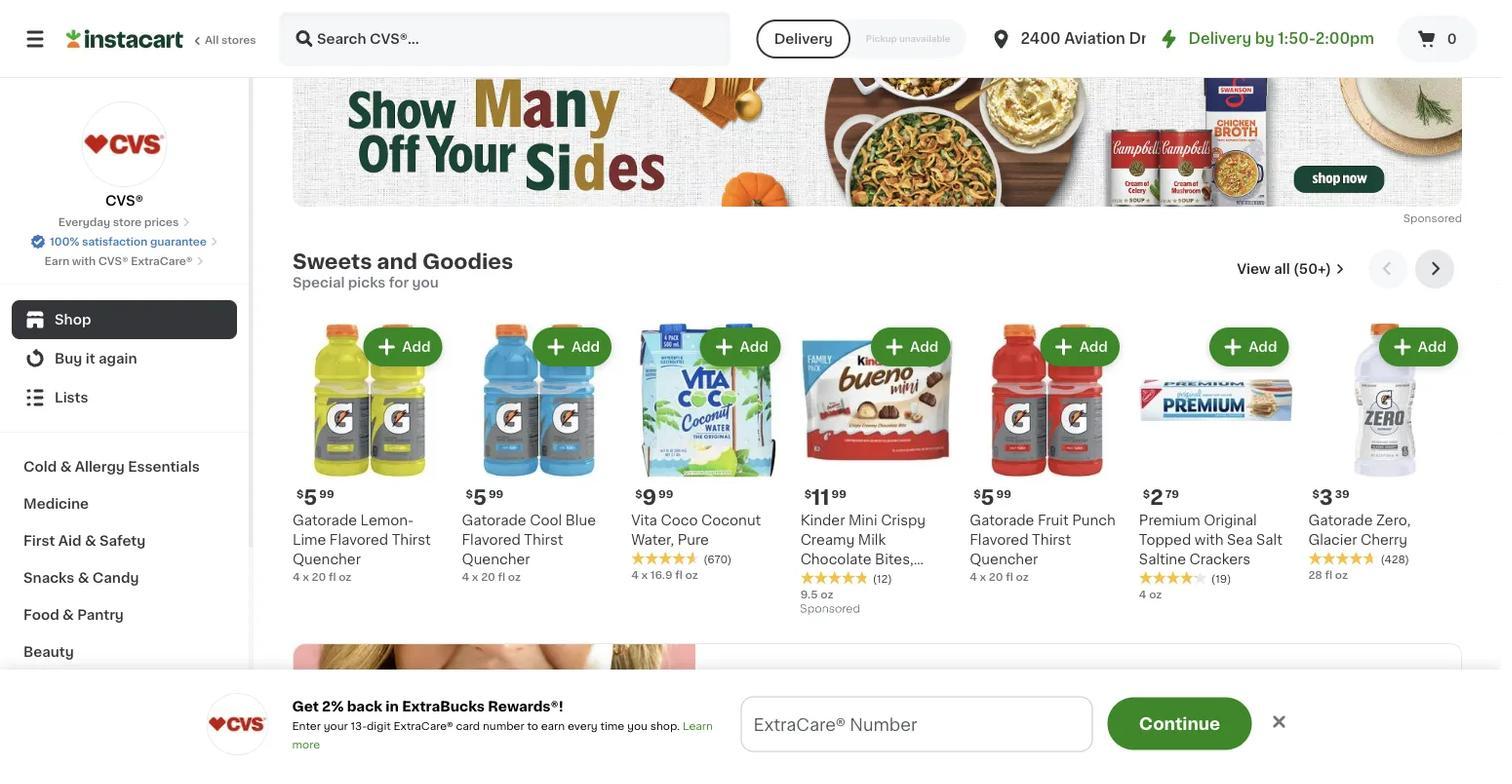 Task type: locate. For each thing, give the bounding box(es) containing it.
5 $ from the left
[[974, 489, 981, 500]]

3 flavored from the left
[[970, 533, 1029, 547]]

lime
[[293, 533, 326, 547]]

(670)
[[704, 555, 732, 565]]

to left 'earn'
[[527, 722, 539, 732]]

1 vertical spatial extracare®
[[394, 722, 453, 732]]

1 quencher from the left
[[293, 553, 361, 566]]

x for gatorade lemon- lime flavored thirst quencher
[[303, 572, 309, 582]]

&
[[60, 461, 72, 474], [85, 535, 96, 548], [78, 572, 89, 585], [63, 609, 74, 623]]

coco
[[661, 514, 698, 527]]

aviation
[[1065, 32, 1126, 46]]

with
[[72, 256, 96, 267], [1195, 533, 1224, 547]]

to right the $10.00 at bottom right
[[981, 719, 998, 735]]

1 horizontal spatial $ 5 99
[[466, 488, 504, 508]]

cvs® logo image up the everyday store prices link
[[81, 101, 167, 187]]

gatorade for gatorade lemon- lime flavored thirst quencher
[[293, 514, 357, 527]]

1 horizontal spatial you
[[627, 722, 648, 732]]

learn more
[[292, 722, 713, 750]]

buy it again
[[55, 352, 137, 366]]

3
[[1320, 488, 1334, 508], [796, 719, 807, 735]]

$ inside "$ 11 99"
[[805, 489, 812, 500]]

2 flavored from the left
[[462, 533, 521, 547]]

0 horizontal spatial $ 5 99
[[297, 488, 334, 508]]

99 for kinder mini crispy creamy milk chocolate bites, individually wrapped, family pack
[[832, 489, 847, 500]]

20 inside gatorade lemon- lime flavored thirst quencher 4 x 20 fl oz
[[312, 572, 326, 582]]

99 right 11
[[832, 489, 847, 500]]

with right earn at the left of the page
[[72, 256, 96, 267]]

add button for gatorade fruit punch flavored thirst quencher
[[1043, 330, 1118, 365]]

3 inside the treatment tracker modal dialog
[[796, 719, 807, 735]]

5 up the lime
[[304, 488, 317, 508]]

0 horizontal spatial cvs® logo image
[[81, 101, 167, 187]]

earn with cvs® extracare®
[[45, 256, 193, 267]]

lemon-
[[361, 514, 414, 527]]

delivery for delivery
[[774, 32, 833, 46]]

$ up vita
[[635, 489, 643, 500]]

digit
[[367, 722, 391, 732]]

thirst down lemon-
[[392, 533, 431, 547]]

the gummi with the "a" on the tummy image
[[294, 645, 696, 768]]

& inside cold & allergy essentials 'link'
[[60, 461, 72, 474]]

1 horizontal spatial quencher
[[462, 553, 530, 566]]

& right aid
[[85, 535, 96, 548]]

thirst inside gatorade fruit punch flavored thirst quencher 4 x 20 fl oz
[[1032, 533, 1071, 547]]

4
[[631, 570, 639, 581], [293, 572, 300, 582], [462, 572, 470, 582], [970, 572, 978, 582], [1140, 590, 1147, 601], [1047, 676, 1062, 697]]

4 99 from the left
[[832, 489, 847, 500]]

gatorade up the lime
[[293, 514, 357, 527]]

1 $ 5 99 from the left
[[297, 488, 334, 508]]

snacks
[[23, 572, 74, 585]]

1 horizontal spatial delivery
[[1189, 32, 1252, 46]]

$ 3 39
[[1313, 488, 1350, 508]]

shop
[[712, 723, 764, 740]]

thirst down fruit
[[1032, 533, 1071, 547]]

you right for
[[412, 276, 439, 290]]

gatorade
[[293, 514, 357, 527], [462, 514, 527, 527], [970, 514, 1035, 527], [1309, 514, 1373, 527]]

zero,
[[1377, 514, 1411, 527]]

$ 5 99
[[297, 488, 334, 508], [466, 488, 504, 508], [974, 488, 1012, 508]]

5 product group from the left
[[970, 324, 1124, 585]]

9
[[643, 488, 657, 508]]

0 vertical spatial extracare®
[[131, 256, 193, 267]]

thirst inside gatorade cool blue flavored thirst quencher 4 x 20 fl oz
[[524, 533, 563, 547]]

2 $ 5 99 from the left
[[466, 488, 504, 508]]

20
[[312, 572, 326, 582], [481, 572, 496, 582], [989, 572, 1004, 582]]

quencher down fruit
[[970, 553, 1038, 566]]

Search field
[[281, 14, 730, 64]]

2 horizontal spatial thirst
[[1032, 533, 1071, 547]]

quencher inside gatorade fruit punch flavored thirst quencher 4 x 20 fl oz
[[970, 553, 1038, 566]]

4 product group from the left
[[801, 324, 955, 621]]

2 gatorade from the left
[[462, 514, 527, 527]]

& right food
[[63, 609, 74, 623]]

cvs® inside 'link'
[[98, 256, 128, 267]]

3 gatorade from the left
[[970, 514, 1035, 527]]

again
[[99, 352, 137, 366]]

shop the world's best gummies link
[[712, 674, 888, 768]]

cold
[[23, 461, 57, 474]]

gatorade for gatorade cool blue flavored thirst quencher
[[462, 514, 527, 527]]

3 $ from the left
[[635, 489, 643, 500]]

thirst inside gatorade lemon- lime flavored thirst quencher 4 x 20 fl oz
[[392, 533, 431, 547]]

★★★★★
[[631, 552, 700, 566], [631, 552, 700, 566], [1309, 552, 1377, 566], [1309, 552, 1377, 566], [801, 571, 869, 585], [801, 571, 869, 585], [1140, 571, 1208, 585], [1140, 571, 1208, 585], [1036, 741, 1105, 754], [1036, 741, 1105, 754]]

2 horizontal spatial 20
[[989, 572, 1004, 582]]

99 inside $ 9 99
[[659, 489, 674, 500]]

4 inside gatorade fruit punch flavored thirst quencher 4 x 20 fl oz
[[970, 572, 978, 582]]

1 vertical spatial cvs® logo image
[[206, 694, 269, 756]]

get for 2%
[[292, 700, 319, 714]]

2:00pm
[[1316, 32, 1375, 46]]

extracare®
[[131, 256, 193, 267], [394, 722, 453, 732]]

1 horizontal spatial get
[[576, 719, 609, 735]]

6 product group from the left
[[1140, 324, 1293, 603]]

0 horizontal spatial 5
[[304, 488, 317, 508]]

3 99 from the left
[[659, 489, 674, 500]]

$ up the lime
[[297, 489, 304, 500]]

thirst down cool
[[524, 533, 563, 547]]

1 $ from the left
[[297, 489, 304, 500]]

5 up gatorade fruit punch flavored thirst quencher 4 x 20 fl oz
[[981, 488, 995, 508]]

5 up gatorade cool blue flavored thirst quencher 4 x 20 fl oz
[[473, 488, 487, 508]]

quencher down the lime
[[293, 553, 361, 566]]

3 thirst from the left
[[1032, 533, 1071, 547]]

extracare® down "guarantee" in the top left of the page
[[131, 256, 193, 267]]

1 5 from the left
[[304, 488, 317, 508]]

& for pantry
[[63, 609, 74, 623]]

x for gatorade cool blue flavored thirst quencher
[[472, 572, 479, 582]]

7 $ from the left
[[1313, 489, 1320, 500]]

wrapped,
[[882, 572, 948, 586]]

20 inside gatorade fruit punch flavored thirst quencher 4 x 20 fl oz
[[989, 572, 1004, 582]]

delivery by 1:50-2:00pm
[[1189, 32, 1375, 46]]

2 20 from the left
[[481, 572, 496, 582]]

0 horizontal spatial get
[[292, 700, 319, 714]]

99 for gatorade lemon- lime flavored thirst quencher
[[319, 489, 334, 500]]

albanese world's best image
[[712, 674, 747, 709]]

4 albanese 12 flavor gummi bears
[[1036, 676, 1162, 736]]

1 vertical spatial 3
[[796, 719, 807, 735]]

extrabucks
[[402, 700, 485, 714]]

goodies
[[422, 251, 513, 272]]

1 horizontal spatial cvs® logo image
[[206, 694, 269, 756]]

nsored
[[1425, 213, 1463, 224]]

$ 9 99
[[635, 488, 674, 508]]

picks
[[348, 276, 386, 290]]

1 flavored from the left
[[330, 533, 388, 547]]

gummies
[[712, 766, 801, 768]]

1 vertical spatial with
[[1195, 533, 1224, 547]]

quencher inside gatorade lemon- lime flavored thirst quencher 4 x 20 fl oz
[[293, 553, 361, 566]]

gatorade inside gatorade lemon- lime flavored thirst quencher 4 x 20 fl oz
[[293, 514, 357, 527]]

7 product group from the left
[[1309, 324, 1463, 583]]

6 $ from the left
[[1143, 489, 1151, 500]]

fl
[[675, 570, 683, 581], [1326, 570, 1333, 581], [329, 572, 336, 582], [498, 572, 506, 582], [1006, 572, 1014, 582]]

number
[[483, 722, 525, 732]]

first
[[23, 535, 55, 548]]

99 up the lime
[[319, 489, 334, 500]]

1 99 from the left
[[319, 489, 334, 500]]

add button for vita coco coconut water, pure
[[704, 330, 779, 365]]

$ 5 99 up the lime
[[297, 488, 334, 508]]

28
[[1309, 570, 1323, 581]]

3 20 from the left
[[989, 572, 1004, 582]]

2 99 from the left
[[489, 489, 504, 500]]

extracare® inside 'link'
[[131, 256, 193, 267]]

1 20 from the left
[[312, 572, 326, 582]]

1 horizontal spatial 3
[[1320, 488, 1334, 508]]

product group containing 2
[[1140, 324, 1293, 603]]

2
[[1151, 488, 1164, 508]]

quencher for gatorade fruit punch flavored thirst quencher
[[970, 553, 1038, 566]]

1 vertical spatial cvs®
[[98, 256, 128, 267]]

buy it again link
[[12, 340, 237, 379]]

$ 5 99 for gatorade cool blue flavored thirst quencher
[[466, 488, 504, 508]]

0 horizontal spatial flavored
[[330, 533, 388, 547]]

snacks & candy
[[23, 572, 139, 585]]

$ up gatorade fruit punch flavored thirst quencher 4 x 20 fl oz
[[974, 489, 981, 500]]

on
[[727, 719, 749, 735]]

5 for gatorade lemon- lime flavored thirst quencher
[[304, 488, 317, 508]]

1 horizontal spatial to
[[981, 719, 998, 735]]

fl for gatorade lemon- lime flavored thirst quencher
[[329, 572, 336, 582]]

beauty link
[[12, 634, 237, 671]]

main content
[[0, 29, 1502, 768]]

continue
[[1140, 716, 1221, 733]]

you
[[412, 276, 439, 290], [627, 722, 648, 732]]

99 inside "$ 11 99"
[[832, 489, 847, 500]]

2 quencher from the left
[[462, 553, 530, 566]]

3 left 39
[[1320, 488, 1334, 508]]

2 horizontal spatial $ 5 99
[[974, 488, 1012, 508]]

extracare® inside main content
[[394, 722, 453, 732]]

99 for gatorade cool blue flavored thirst quencher
[[489, 489, 504, 500]]

0 vertical spatial get
[[292, 700, 319, 714]]

1 horizontal spatial flavored
[[462, 533, 521, 547]]

add inside the treatment tracker modal dialog
[[883, 719, 916, 735]]

0 horizontal spatial 3
[[796, 719, 807, 735]]

flavored inside gatorade lemon- lime flavored thirst quencher 4 x 20 fl oz
[[330, 533, 388, 547]]

99 for gatorade fruit punch flavored thirst quencher
[[997, 489, 1012, 500]]

kinder
[[801, 514, 845, 527]]

& inside first aid & safety link
[[85, 535, 96, 548]]

2 horizontal spatial 5
[[981, 488, 995, 508]]

$ 5 99 up gatorade fruit punch flavored thirst quencher 4 x 20 fl oz
[[974, 488, 1012, 508]]

extracare® down get 2% back in extrabucks rewards®! at the left bottom of the page
[[394, 722, 453, 732]]

thirst for lemon-
[[392, 533, 431, 547]]

& right cold
[[60, 461, 72, 474]]

$ for gatorade lemon- lime flavored thirst quencher
[[297, 489, 304, 500]]

gatorade inside gatorade fruit punch flavored thirst quencher 4 x 20 fl oz
[[970, 514, 1035, 527]]

2 $ from the left
[[466, 489, 473, 500]]

add button
[[365, 330, 441, 365], [535, 330, 610, 365], [704, 330, 779, 365], [873, 330, 949, 365], [1043, 330, 1118, 365], [1212, 330, 1287, 365], [1381, 330, 1457, 365], [947, 680, 1023, 715]]

4 inside gatorade lemon- lime flavored thirst quencher 4 x 20 fl oz
[[293, 572, 300, 582]]

gatorade up glacier
[[1309, 514, 1373, 527]]

$ left 79
[[1143, 489, 1151, 500]]

(19)
[[1212, 574, 1232, 585]]

add button for gatorade zero, glacier cherry
[[1381, 330, 1457, 365]]

add for gatorade lemon- lime flavored thirst quencher
[[402, 340, 431, 354]]

salt
[[1257, 533, 1283, 547]]

0 vertical spatial with
[[72, 256, 96, 267]]

add for premium original topped with sea salt saltine crackers
[[1249, 340, 1278, 354]]

main content containing sweets and goodies
[[0, 29, 1502, 768]]

x inside gatorade fruit punch flavored thirst quencher 4 x 20 fl oz
[[980, 572, 987, 582]]

0 vertical spatial 3
[[1320, 488, 1334, 508]]

99 up gatorade fruit punch flavored thirst quencher 4 x 20 fl oz
[[997, 489, 1012, 500]]

gatorade inside gatorade cool blue flavored thirst quencher 4 x 20 fl oz
[[462, 514, 527, 527]]

& left 'candy'
[[78, 572, 89, 585]]

crackers
[[1190, 553, 1251, 566]]

delivery for delivery by 1:50-2:00pm
[[1189, 32, 1252, 46]]

pack
[[849, 592, 882, 605]]

safety
[[99, 535, 146, 548]]

$ inside $ 3 39
[[1313, 489, 1320, 500]]

1 vertical spatial get
[[576, 719, 609, 735]]

0 horizontal spatial to
[[527, 722, 539, 732]]

2 thirst from the left
[[524, 533, 563, 547]]

cvs® logo image left the enter
[[206, 694, 269, 756]]

food & pantry
[[23, 609, 124, 623]]

gatorade fruit punch flavored thirst quencher 4 x 20 fl oz
[[970, 514, 1116, 582]]

time
[[601, 722, 625, 732]]

5 99 from the left
[[997, 489, 1012, 500]]

all stores link
[[66, 12, 258, 66]]

0 horizontal spatial delivery
[[774, 32, 833, 46]]

99 right 9 at the left bottom of page
[[659, 489, 674, 500]]

gatorade left fruit
[[970, 514, 1035, 527]]

quencher inside gatorade cool blue flavored thirst quencher 4 x 20 fl oz
[[462, 553, 530, 566]]

3 5 from the left
[[981, 488, 995, 508]]

2 horizontal spatial quencher
[[970, 553, 1038, 566]]

x
[[641, 570, 648, 581], [303, 572, 309, 582], [472, 572, 479, 582], [980, 572, 987, 582]]

28 fl oz
[[1309, 570, 1348, 581]]

3 product group from the left
[[631, 324, 785, 583]]

$ 5 99 up gatorade cool blue flavored thirst quencher 4 x 20 fl oz
[[466, 488, 504, 508]]

get up the enter
[[292, 700, 319, 714]]

view
[[1237, 262, 1271, 276]]

gatorade left cool
[[462, 514, 527, 527]]

4 $ from the left
[[805, 489, 812, 500]]

fl inside gatorade lemon- lime flavored thirst quencher 4 x 20 fl oz
[[329, 572, 336, 582]]

99 for vita coco coconut water, pure
[[659, 489, 674, 500]]

delivery inside button
[[774, 32, 833, 46]]

flavor
[[1121, 702, 1162, 716]]

2 horizontal spatial flavored
[[970, 533, 1029, 547]]

individually
[[801, 572, 878, 586]]

you right time
[[627, 722, 648, 732]]

& inside food & pantry link
[[63, 609, 74, 623]]

& inside snacks & candy link
[[78, 572, 89, 585]]

3 quencher from the left
[[970, 553, 1038, 566]]

$ left 39
[[1313, 489, 1320, 500]]

bears
[[1090, 722, 1129, 736]]

guarantee
[[150, 237, 207, 247]]

add button for premium original topped with sea salt saltine crackers
[[1212, 330, 1287, 365]]

fl inside gatorade cool blue flavored thirst quencher 4 x 20 fl oz
[[498, 572, 506, 582]]

20 for gatorade cool blue flavored thirst quencher
[[481, 572, 496, 582]]

$ up kinder
[[805, 489, 812, 500]]

None search field
[[279, 12, 732, 66]]

fl inside gatorade fruit punch flavored thirst quencher 4 x 20 fl oz
[[1006, 572, 1014, 582]]

product group
[[293, 324, 446, 585], [462, 324, 616, 585], [631, 324, 785, 583], [801, 324, 955, 621], [970, 324, 1124, 585], [1140, 324, 1293, 603], [1309, 324, 1463, 583]]

$10.00
[[921, 719, 977, 735]]

get left free
[[576, 719, 609, 735]]

$ inside "$ 2 79"
[[1143, 489, 1151, 500]]

1 horizontal spatial extracare®
[[394, 722, 453, 732]]

$ inside $ 9 99
[[635, 489, 643, 500]]

& for candy
[[78, 572, 89, 585]]

1 thirst from the left
[[392, 533, 431, 547]]

& for allergy
[[60, 461, 72, 474]]

1 gatorade from the left
[[293, 514, 357, 527]]

0 horizontal spatial extracare®
[[131, 256, 193, 267]]

9.5 oz
[[801, 590, 834, 601]]

add for gatorade cool blue flavored thirst quencher
[[572, 340, 600, 354]]

$ up gatorade cool blue flavored thirst quencher 4 x 20 fl oz
[[466, 489, 473, 500]]

1 horizontal spatial thirst
[[524, 533, 563, 547]]

with up crackers
[[1195, 533, 1224, 547]]

0 horizontal spatial thirst
[[392, 533, 431, 547]]

instacart logo image
[[66, 27, 183, 51]]

sweets and goodies special picks for you
[[293, 251, 513, 290]]

3 right next
[[796, 719, 807, 735]]

0 horizontal spatial you
[[412, 276, 439, 290]]

20 inside gatorade cool blue flavored thirst quencher 4 x 20 fl oz
[[481, 572, 496, 582]]

1 horizontal spatial with
[[1195, 533, 1224, 547]]

x inside gatorade cool blue flavored thirst quencher 4 x 20 fl oz
[[472, 572, 479, 582]]

0 horizontal spatial 20
[[312, 572, 326, 582]]

medicine link
[[12, 486, 237, 523]]

flavored inside gatorade cool blue flavored thirst quencher 4 x 20 fl oz
[[462, 533, 521, 547]]

get
[[292, 700, 319, 714], [576, 719, 609, 735]]

cvs® down satisfaction
[[98, 256, 128, 267]]

0 horizontal spatial quencher
[[293, 553, 361, 566]]

3 $ 5 99 from the left
[[974, 488, 1012, 508]]

4 gatorade from the left
[[1309, 514, 1373, 527]]

cvs® logo image
[[81, 101, 167, 187], [206, 694, 269, 756]]

buy
[[55, 352, 82, 366]]

99 up gatorade cool blue flavored thirst quencher 4 x 20 fl oz
[[489, 489, 504, 500]]

1 horizontal spatial 20
[[481, 572, 496, 582]]

flavored
[[330, 533, 388, 547], [462, 533, 521, 547], [970, 533, 1029, 547]]

quencher down cool
[[462, 553, 530, 566]]

2400 aviation dr
[[1021, 32, 1148, 46]]

1 horizontal spatial 5
[[473, 488, 487, 508]]

with inside 'link'
[[72, 256, 96, 267]]

•
[[872, 719, 879, 735]]

0 horizontal spatial with
[[72, 256, 96, 267]]

get 2% back in extrabucks rewards®!
[[292, 700, 564, 714]]

$ for premium original topped with sea salt saltine crackers
[[1143, 489, 1151, 500]]

cvs® up the everyday store prices link
[[105, 194, 143, 208]]

sponsored badge image
[[801, 604, 860, 616]]

2 5 from the left
[[473, 488, 487, 508]]

x inside gatorade lemon- lime flavored thirst quencher 4 x 20 fl oz
[[303, 572, 309, 582]]

0 vertical spatial you
[[412, 276, 439, 290]]

$ for kinder mini crispy creamy milk chocolate bites, individually wrapped, family pack
[[805, 489, 812, 500]]

get inside the treatment tracker modal dialog
[[576, 719, 609, 735]]

shop
[[55, 313, 91, 327]]

product group containing 3
[[1309, 324, 1463, 583]]

flavored inside gatorade fruit punch flavored thirst quencher 4 x 20 fl oz
[[970, 533, 1029, 547]]



Task type: vqa. For each thing, say whether or not it's contained in the screenshot.


Task type: describe. For each thing, give the bounding box(es) containing it.
quencher for gatorade lemon- lime flavored thirst quencher
[[293, 553, 361, 566]]

candy
[[92, 572, 139, 585]]

oz inside gatorade fruit punch flavored thirst quencher 4 x 20 fl oz
[[1016, 572, 1029, 582]]

thirst for cool
[[524, 533, 563, 547]]

add button for gatorade cool blue flavored thirst quencher
[[535, 330, 610, 365]]

4 inside gatorade cool blue flavored thirst quencher 4 x 20 fl oz
[[462, 572, 470, 582]]

view all (50+)
[[1237, 262, 1332, 276]]

gatorade for gatorade fruit punch flavored thirst quencher
[[970, 514, 1035, 527]]

blue
[[566, 514, 596, 527]]

1 product group from the left
[[293, 324, 446, 585]]

back
[[347, 700, 383, 714]]

service type group
[[757, 20, 967, 59]]

x for gatorade fruit punch flavored thirst quencher
[[980, 572, 987, 582]]

0 button
[[1398, 16, 1478, 62]]

$ 5 99 for gatorade lemon- lime flavored thirst quencher
[[297, 488, 334, 508]]

item carousel region
[[293, 250, 1463, 628]]

$ for gatorade zero, glacier cherry
[[1313, 489, 1320, 500]]

view all (50+) button
[[1230, 250, 1353, 289]]

gummi
[[1036, 722, 1086, 736]]

essentials
[[128, 461, 200, 474]]

1 vertical spatial you
[[627, 722, 648, 732]]

close image
[[1270, 713, 1289, 732]]

lists
[[55, 391, 88, 405]]

learn
[[683, 722, 713, 732]]

first aid & safety
[[23, 535, 146, 548]]

special
[[293, 276, 345, 290]]

16.9
[[651, 570, 673, 581]]

$ 11 99
[[805, 488, 847, 508]]

$ for gatorade fruit punch flavored thirst quencher
[[974, 489, 981, 500]]

(50+)
[[1294, 262, 1332, 276]]

0
[[1448, 32, 1457, 46]]

best
[[801, 745, 848, 761]]

$ for vita coco coconut water, pure
[[635, 489, 643, 500]]

$ 2 79
[[1143, 488, 1180, 508]]

in
[[386, 700, 399, 714]]

add for vita coco coconut water, pure
[[741, 340, 770, 354]]

4 oz
[[1140, 590, 1162, 601]]

(428)
[[1381, 555, 1410, 565]]

39
[[1335, 489, 1350, 500]]

sea
[[1228, 533, 1253, 547]]

everyday
[[58, 217, 110, 228]]

oz inside gatorade lemon- lime flavored thirst quencher 4 x 20 fl oz
[[339, 572, 352, 582]]

all stores
[[205, 35, 256, 45]]

enter
[[292, 722, 321, 732]]

cold & allergy essentials
[[23, 461, 200, 474]]

add for gatorade zero, glacier cherry
[[1419, 340, 1447, 354]]

you inside sweets and goodies special picks for you
[[412, 276, 439, 290]]

5 for gatorade fruit punch flavored thirst quencher
[[981, 488, 995, 508]]

earn
[[45, 256, 70, 267]]

albanese
[[1036, 702, 1100, 716]]

2400
[[1021, 32, 1061, 46]]

flavored for fruit
[[970, 533, 1029, 547]]

thirst for fruit
[[1032, 533, 1071, 547]]

chocolate
[[801, 553, 872, 566]]

ExtraCare® Number text field
[[742, 698, 1092, 752]]

79
[[1166, 489, 1180, 500]]

12
[[1104, 702, 1118, 716]]

allergy
[[75, 461, 125, 474]]

milk
[[858, 533, 886, 547]]

next
[[753, 719, 793, 735]]

add button for gatorade lemon- lime flavored thirst quencher
[[365, 330, 441, 365]]

every
[[568, 722, 598, 732]]

$ for gatorade cool blue flavored thirst quencher
[[466, 489, 473, 500]]

20 for gatorade lemon- lime flavored thirst quencher
[[312, 572, 326, 582]]

oz inside gatorade cool blue flavored thirst quencher 4 x 20 fl oz
[[508, 572, 521, 582]]

qualify.
[[1003, 719, 1064, 735]]

5 for gatorade cool blue flavored thirst quencher
[[473, 488, 487, 508]]

card
[[456, 722, 480, 732]]

water,
[[631, 533, 674, 547]]

product group containing 9
[[631, 324, 785, 583]]

4 inside 4 albanese 12 flavor gummi bears
[[1047, 676, 1062, 697]]

2 product group from the left
[[462, 324, 616, 585]]

2%
[[322, 700, 344, 714]]

cold & allergy essentials link
[[12, 449, 237, 486]]

gatorade inside the gatorade zero, glacier cherry
[[1309, 514, 1373, 527]]

to inside the treatment tracker modal dialog
[[981, 719, 998, 735]]

100% satisfaction guarantee button
[[30, 230, 218, 250]]

gatorade cool blue flavored thirst quencher 4 x 20 fl oz
[[462, 514, 596, 582]]

with inside premium original topped with sea salt saltine crackers
[[1195, 533, 1224, 547]]

treatment tracker modal dialog
[[254, 698, 1502, 768]]

product group containing 11
[[801, 324, 955, 621]]

stores
[[221, 35, 256, 45]]

(12)
[[873, 574, 892, 585]]

topped
[[1140, 533, 1192, 547]]

the
[[768, 723, 804, 740]]

sweets
[[293, 251, 372, 272]]

world's
[[712, 745, 798, 761]]

fl for gatorade fruit punch flavored thirst quencher
[[1006, 572, 1014, 582]]

all
[[1275, 262, 1291, 276]]

13-
[[351, 722, 367, 732]]

shop.
[[651, 722, 680, 732]]

pantry
[[77, 609, 124, 623]]

$ 5 99 for gatorade fruit punch flavored thirst quencher
[[974, 488, 1012, 508]]

snacks & candy link
[[12, 560, 237, 597]]

lists link
[[12, 379, 237, 418]]

flavored for cool
[[462, 533, 521, 547]]

pure
[[678, 533, 709, 547]]

saltine
[[1140, 553, 1186, 566]]

• sponsored: show many off your sides. condensed. campbell's. cream of celery soup. condensed. campbell's cream of mushroom soup. swanson. chicken broth. 100% natural | non-gmo. rich flavor since 1945. net wt. 32 oz (2 lb.) (907g). shop now. image
[[293, 60, 1463, 207]]

add for gatorade fruit punch flavored thirst quencher
[[1080, 340, 1108, 354]]

cvs® link
[[81, 101, 167, 211]]

mini
[[849, 514, 878, 527]]

earn
[[541, 722, 565, 732]]

delivery by 1:50-2:00pm link
[[1158, 27, 1375, 51]]

food
[[23, 609, 59, 623]]

and
[[377, 251, 418, 272]]

3 inside item carousel region
[[1320, 488, 1334, 508]]

quencher for gatorade cool blue flavored thirst quencher
[[462, 553, 530, 566]]

all
[[205, 35, 219, 45]]

fl for gatorade cool blue flavored thirst quencher
[[498, 572, 506, 582]]

0 vertical spatial cvs® logo image
[[81, 101, 167, 187]]

beauty
[[23, 646, 74, 660]]

kinder mini crispy creamy milk chocolate bites, individually wrapped, family pack
[[801, 514, 948, 605]]

bites,
[[875, 553, 914, 566]]

get for free
[[576, 719, 609, 735]]

0 vertical spatial cvs®
[[105, 194, 143, 208]]

aid
[[58, 535, 81, 548]]

cherry
[[1361, 533, 1408, 547]]

get free delivery on next 3 orders • add $10.00 to qualify.
[[576, 719, 1064, 735]]

11
[[812, 488, 830, 508]]

satisfaction
[[82, 237, 148, 247]]

continue button
[[1108, 698, 1252, 751]]

store
[[113, 217, 142, 228]]

20 for gatorade fruit punch flavored thirst quencher
[[989, 572, 1004, 582]]

rewards®!
[[488, 700, 564, 714]]

fruit
[[1038, 514, 1069, 527]]

flavored for lemon-
[[330, 533, 388, 547]]



